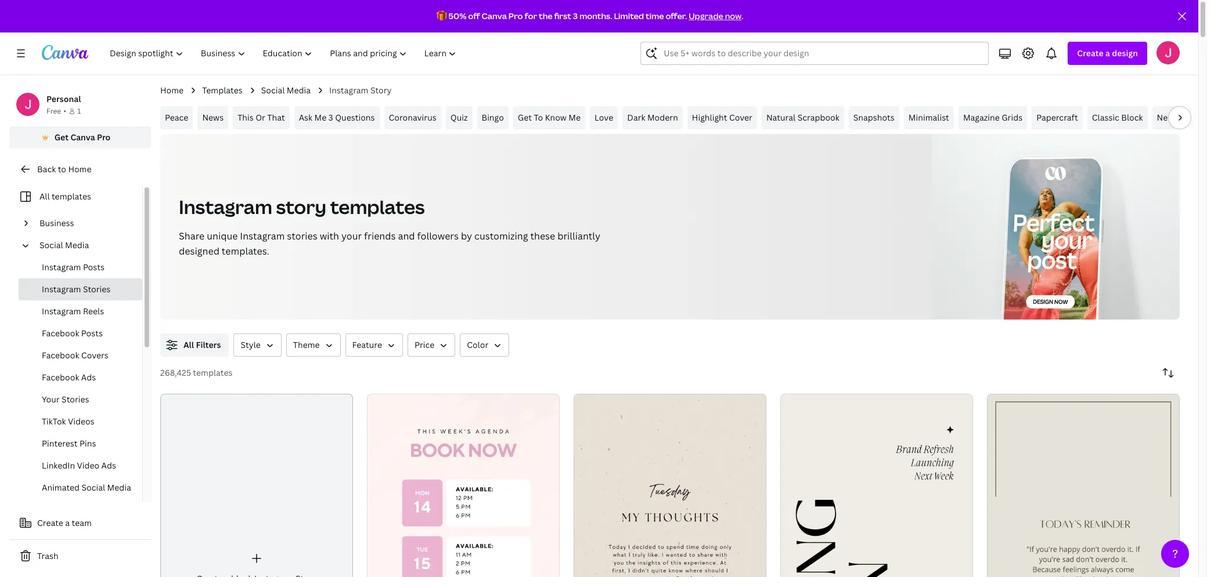 Task type: locate. For each thing, give the bounding box(es) containing it.
media
[[287, 85, 311, 96], [65, 240, 89, 251], [107, 483, 131, 494]]

classic block link
[[1087, 106, 1148, 129]]

a inside create a design dropdown button
[[1106, 48, 1110, 59]]

instagram up instagram reels
[[42, 284, 81, 295]]

get inside get canva pro button
[[54, 132, 69, 143]]

social media up that
[[261, 85, 311, 96]]

1 vertical spatial 3
[[328, 112, 333, 123]]

videos
[[68, 416, 94, 427]]

create inside create a design dropdown button
[[1077, 48, 1104, 59]]

0 horizontal spatial create
[[37, 518, 63, 529]]

1 horizontal spatial templates
[[193, 368, 232, 379]]

0 vertical spatial facebook
[[42, 328, 79, 339]]

all for all templates
[[39, 191, 50, 202]]

instagram story templates image
[[932, 134, 1180, 320], [1003, 159, 1102, 335]]

1 horizontal spatial social media link
[[261, 84, 311, 97]]

create a design button
[[1068, 42, 1147, 65]]

color button
[[460, 334, 509, 357]]

0 vertical spatial home
[[160, 85, 184, 96]]

me
[[314, 112, 326, 123], [569, 112, 581, 123]]

pink minimalist book now availability nail salon instagram story image
[[367, 394, 560, 578]]

0 vertical spatial all
[[39, 191, 50, 202]]

media inside 'animated social media' link
[[107, 483, 131, 494]]

social media link
[[261, 84, 311, 97], [35, 235, 135, 257]]

2 vertical spatial media
[[107, 483, 131, 494]]

get for get to know me
[[518, 112, 532, 123]]

magazine
[[963, 112, 1000, 123]]

1 vertical spatial get
[[54, 132, 69, 143]]

templates down filters
[[193, 368, 232, 379]]

1 horizontal spatial canva
[[482, 10, 507, 21]]

facebook up the "your stories"
[[42, 372, 79, 383]]

instagram up templates.
[[240, 230, 285, 243]]

social media for leftmost 'social media' link
[[39, 240, 89, 251]]

home
[[160, 85, 184, 96], [68, 164, 91, 175]]

to
[[58, 164, 66, 175]]

0 horizontal spatial all
[[39, 191, 50, 202]]

3 right first
[[573, 10, 578, 21]]

1 horizontal spatial all
[[183, 340, 194, 351]]

1 horizontal spatial create
[[1077, 48, 1104, 59]]

social media link up that
[[261, 84, 311, 97]]

all templates link
[[16, 186, 135, 208]]

free
[[46, 106, 61, 116]]

1 vertical spatial posts
[[81, 328, 103, 339]]

cover
[[729, 112, 752, 123]]

0 horizontal spatial a
[[65, 518, 70, 529]]

social up that
[[261, 85, 285, 96]]

style button
[[234, 334, 282, 357]]

templates
[[202, 85, 243, 96]]

facebook down instagram reels
[[42, 328, 79, 339]]

1 vertical spatial social media link
[[35, 235, 135, 257]]

2 horizontal spatial media
[[287, 85, 311, 96]]

social down video
[[82, 483, 105, 494]]

3 left questions
[[328, 112, 333, 123]]

instagram up facebook posts
[[42, 306, 81, 317]]

1 horizontal spatial pro
[[509, 10, 523, 21]]

price button
[[408, 334, 455, 357]]

1 vertical spatial home
[[68, 164, 91, 175]]

posts up instagram stories
[[83, 262, 104, 273]]

templates inside 'link'
[[52, 191, 91, 202]]

facebook up the facebook ads
[[42, 350, 79, 361]]

instagram up instagram stories
[[42, 262, 81, 273]]

canva down 1
[[70, 132, 95, 143]]

followers
[[417, 230, 459, 243]]

1 vertical spatial media
[[65, 240, 89, 251]]

get canva pro button
[[9, 127, 151, 149]]

None search field
[[641, 42, 989, 65]]

0 horizontal spatial home
[[68, 164, 91, 175]]

0 horizontal spatial get
[[54, 132, 69, 143]]

1 vertical spatial a
[[65, 518, 70, 529]]

all left filters
[[183, 340, 194, 351]]

media down linkedin video ads link
[[107, 483, 131, 494]]

2 horizontal spatial social
[[261, 85, 285, 96]]

ads right video
[[101, 460, 116, 471]]

instagram up unique
[[179, 195, 272, 219]]

stories up reels
[[83, 284, 111, 295]]

pinterest pins
[[42, 438, 96, 449]]

1 horizontal spatial get
[[518, 112, 532, 123]]

stories
[[83, 284, 111, 295], [62, 394, 89, 405]]

get inside get to know me link
[[518, 112, 532, 123]]

1 vertical spatial social
[[39, 240, 63, 251]]

get down •
[[54, 132, 69, 143]]

0 vertical spatial a
[[1106, 48, 1110, 59]]

social media for the top 'social media' link
[[261, 85, 311, 96]]

instagram
[[329, 85, 368, 96], [179, 195, 272, 219], [240, 230, 285, 243], [42, 262, 81, 273], [42, 284, 81, 295], [42, 306, 81, 317]]

1 horizontal spatial me
[[569, 112, 581, 123]]

create a design
[[1077, 48, 1138, 59]]

templates
[[52, 191, 91, 202], [330, 195, 425, 219], [193, 368, 232, 379]]

templates up friends
[[330, 195, 425, 219]]

instagram for instagram stories
[[42, 284, 81, 295]]

social media down business
[[39, 240, 89, 251]]

Sort by button
[[1157, 362, 1180, 385]]

0 vertical spatial social
[[261, 85, 285, 96]]

all inside 'button'
[[183, 340, 194, 351]]

all inside 'link'
[[39, 191, 50, 202]]

customizing
[[474, 230, 528, 243]]

media up instagram posts
[[65, 240, 89, 251]]

1 vertical spatial pro
[[97, 132, 111, 143]]

social media
[[261, 85, 311, 96], [39, 240, 89, 251]]

0 horizontal spatial canva
[[70, 132, 95, 143]]

0 vertical spatial create
[[1077, 48, 1104, 59]]

1 vertical spatial ads
[[101, 460, 116, 471]]

me right 'ask'
[[314, 112, 326, 123]]

.
[[742, 10, 743, 21]]

linkedin video ads link
[[19, 455, 142, 477]]

social media link up instagram posts
[[35, 235, 135, 257]]

facebook for facebook ads
[[42, 372, 79, 383]]

james peterson image
[[1157, 41, 1180, 64]]

1 horizontal spatial a
[[1106, 48, 1110, 59]]

magazine grids link
[[959, 106, 1027, 129]]

create for create a team
[[37, 518, 63, 529]]

tiktok
[[42, 416, 66, 427]]

2 horizontal spatial templates
[[330, 195, 425, 219]]

0 vertical spatial canva
[[482, 10, 507, 21]]

1 vertical spatial stories
[[62, 394, 89, 405]]

0 horizontal spatial social media
[[39, 240, 89, 251]]

theme
[[293, 340, 320, 351]]

1 horizontal spatial media
[[107, 483, 131, 494]]

news
[[202, 112, 224, 123]]

color
[[467, 340, 489, 351]]

get for get canva pro
[[54, 132, 69, 143]]

0 vertical spatial media
[[287, 85, 311, 96]]

facebook
[[42, 328, 79, 339], [42, 350, 79, 361], [42, 372, 79, 383]]

0 horizontal spatial templates
[[52, 191, 91, 202]]

1 horizontal spatial ads
[[101, 460, 116, 471]]

1 vertical spatial canva
[[70, 132, 95, 143]]

0 vertical spatial stories
[[83, 284, 111, 295]]

create inside create a team button
[[37, 518, 63, 529]]

business link
[[35, 213, 135, 235]]

pro left for
[[509, 10, 523, 21]]

1 horizontal spatial 3
[[573, 10, 578, 21]]

templates down back to home
[[52, 191, 91, 202]]

all down back
[[39, 191, 50, 202]]

linkedin
[[42, 460, 75, 471]]

create left "design"
[[1077, 48, 1104, 59]]

tiktok videos
[[42, 416, 94, 427]]

1 vertical spatial all
[[183, 340, 194, 351]]

stories for your stories
[[62, 394, 89, 405]]

grids
[[1002, 112, 1023, 123]]

instagram up questions
[[329, 85, 368, 96]]

50%
[[449, 10, 467, 21]]

2 facebook from the top
[[42, 350, 79, 361]]

home up peace
[[160, 85, 184, 96]]

theme button
[[286, 334, 341, 357]]

with
[[320, 230, 339, 243]]

social down business
[[39, 240, 63, 251]]

papercraft
[[1037, 112, 1078, 123]]

1 vertical spatial create
[[37, 518, 63, 529]]

team
[[72, 518, 92, 529]]

0 vertical spatial 3
[[573, 10, 578, 21]]

•
[[63, 106, 66, 116]]

to
[[534, 112, 543, 123]]

get left to
[[518, 112, 532, 123]]

create a team button
[[9, 512, 151, 535]]

instagram reels link
[[19, 301, 142, 323]]

all for all filters
[[183, 340, 194, 351]]

1 horizontal spatial social
[[82, 483, 105, 494]]

posts down reels
[[81, 328, 103, 339]]

0 vertical spatial social media
[[261, 85, 311, 96]]

ads down covers
[[81, 372, 96, 383]]

first
[[554, 10, 571, 21]]

facebook covers
[[42, 350, 108, 361]]

create a team
[[37, 518, 92, 529]]

dark
[[627, 112, 645, 123]]

1 horizontal spatial social media
[[261, 85, 311, 96]]

pro inside button
[[97, 132, 111, 143]]

media up 'ask'
[[287, 85, 311, 96]]

a left "design"
[[1106, 48, 1110, 59]]

instagram for instagram story
[[329, 85, 368, 96]]

Search search field
[[664, 42, 982, 64]]

dark modern
[[627, 112, 678, 123]]

minimalist link
[[904, 106, 954, 129]]

0 vertical spatial get
[[518, 112, 532, 123]]

templates for 268,425 templates
[[193, 368, 232, 379]]

posts inside "link"
[[83, 262, 104, 273]]

upgrade
[[689, 10, 723, 21]]

0 vertical spatial posts
[[83, 262, 104, 273]]

all filters button
[[160, 334, 229, 357]]

minimalist
[[909, 112, 949, 123]]

2 vertical spatial facebook
[[42, 372, 79, 383]]

peace
[[165, 112, 188, 123]]

unique
[[207, 230, 238, 243]]

top level navigation element
[[102, 42, 467, 65]]

0 horizontal spatial social
[[39, 240, 63, 251]]

0 horizontal spatial ads
[[81, 372, 96, 383]]

this or that
[[238, 112, 285, 123]]

0 horizontal spatial social media link
[[35, 235, 135, 257]]

get to know me link
[[513, 106, 585, 129]]

filters
[[196, 340, 221, 351]]

0 horizontal spatial pro
[[97, 132, 111, 143]]

a left the team on the left bottom
[[65, 518, 70, 529]]

canva right the off
[[482, 10, 507, 21]]

home right to
[[68, 164, 91, 175]]

templates link
[[202, 84, 243, 97]]

a inside create a team button
[[65, 518, 70, 529]]

instagram inside "link"
[[42, 262, 81, 273]]

know
[[545, 112, 567, 123]]

3 facebook from the top
[[42, 372, 79, 383]]

0 horizontal spatial media
[[65, 240, 89, 251]]

all filters
[[183, 340, 221, 351]]

me right know
[[569, 112, 581, 123]]

pro up 'back to home' link
[[97, 132, 111, 143]]

ask me 3 questions link
[[294, 106, 379, 129]]

this or that link
[[233, 106, 290, 129]]

quiz link
[[446, 106, 472, 129]]

0 horizontal spatial me
[[314, 112, 326, 123]]

stories down facebook ads link
[[62, 394, 89, 405]]

ads
[[81, 372, 96, 383], [101, 460, 116, 471]]

3
[[573, 10, 578, 21], [328, 112, 333, 123]]

coronavirus
[[389, 112, 436, 123]]

1 vertical spatial facebook
[[42, 350, 79, 361]]

create left the team on the left bottom
[[37, 518, 63, 529]]

1 facebook from the top
[[42, 328, 79, 339]]

0 vertical spatial social media link
[[261, 84, 311, 97]]

linkedin video ads
[[42, 460, 116, 471]]

1 vertical spatial social media
[[39, 240, 89, 251]]

1 me from the left
[[314, 112, 326, 123]]



Task type: describe. For each thing, give the bounding box(es) containing it.
1 horizontal spatial home
[[160, 85, 184, 96]]

magazine grids
[[963, 112, 1023, 123]]

brown minimalist today's reminder quote instagram story image
[[987, 394, 1180, 578]]

classic block
[[1092, 112, 1143, 123]]

canva inside button
[[70, 132, 95, 143]]

268,425 templates
[[160, 368, 232, 379]]

beige minimalistic modern coming soon launch instagram story image
[[780, 394, 973, 578]]

animated social media
[[42, 483, 131, 494]]

scrapbook
[[798, 112, 839, 123]]

media for leftmost 'social media' link
[[65, 240, 89, 251]]

share
[[179, 230, 205, 243]]

instagram story
[[329, 85, 392, 96]]

feature
[[352, 340, 382, 351]]

a for design
[[1106, 48, 1110, 59]]

the
[[539, 10, 553, 21]]

pinterest pins link
[[19, 433, 142, 455]]

facebook for facebook covers
[[42, 350, 79, 361]]

story
[[370, 85, 392, 96]]

news link
[[198, 106, 228, 129]]

facebook for facebook posts
[[42, 328, 79, 339]]

bingo link
[[477, 106, 509, 129]]

snapshots
[[853, 112, 895, 123]]

video
[[77, 460, 99, 471]]

story
[[276, 195, 326, 219]]

pinterest
[[42, 438, 78, 449]]

highlight cover link
[[687, 106, 757, 129]]

instagram for instagram reels
[[42, 306, 81, 317]]

0 vertical spatial pro
[[509, 10, 523, 21]]

instagram for instagram posts
[[42, 262, 81, 273]]

block
[[1121, 112, 1143, 123]]

facebook posts link
[[19, 323, 142, 345]]

a for team
[[65, 518, 70, 529]]

tiktok videos link
[[19, 411, 142, 433]]

love link
[[590, 106, 618, 129]]

posts for facebook posts
[[81, 328, 103, 339]]

pins
[[80, 438, 96, 449]]

offer.
[[666, 10, 687, 21]]

2 vertical spatial social
[[82, 483, 105, 494]]

animated social media link
[[19, 477, 142, 499]]

new link
[[1152, 106, 1179, 129]]

brilliantly
[[558, 230, 600, 243]]

natural scrapbook
[[766, 112, 839, 123]]

price
[[415, 340, 434, 351]]

trash
[[37, 551, 58, 562]]

neutral beige simple minimalist plain text block instagram story image
[[574, 394, 766, 578]]

natural scrapbook link
[[762, 106, 844, 129]]

business
[[39, 218, 74, 229]]

back to home link
[[9, 158, 151, 181]]

covers
[[81, 350, 108, 361]]

modern
[[647, 112, 678, 123]]

upgrade now button
[[689, 10, 742, 21]]

instagram story templates
[[179, 195, 425, 219]]

share unique instagram stories with your friends and followers by customizing these brilliantly designed templates.
[[179, 230, 600, 258]]

feature button
[[345, 334, 403, 357]]

create a blank instagram story element
[[160, 394, 353, 578]]

friends
[[364, 230, 396, 243]]

and
[[398, 230, 415, 243]]

stories
[[287, 230, 317, 243]]

media for the top 'social media' link
[[287, 85, 311, 96]]

facebook ads link
[[19, 367, 142, 389]]

instagram inside share unique instagram stories with your friends and followers by customizing these brilliantly designed templates.
[[240, 230, 285, 243]]

ask me 3 questions
[[299, 112, 375, 123]]

2 me from the left
[[569, 112, 581, 123]]

new
[[1157, 112, 1174, 123]]

1
[[77, 106, 81, 116]]

0 horizontal spatial 3
[[328, 112, 333, 123]]

home inside 'back to home' link
[[68, 164, 91, 175]]

highlight cover
[[692, 112, 752, 123]]

trash link
[[9, 545, 151, 568]]

facebook covers link
[[19, 345, 142, 367]]

🎁 50% off canva pro for the first 3 months. limited time offer. upgrade now .
[[436, 10, 743, 21]]

templates.
[[222, 245, 269, 258]]

limited
[[614, 10, 644, 21]]

create for create a design
[[1077, 48, 1104, 59]]

instagram for instagram story templates
[[179, 195, 272, 219]]

animated
[[42, 483, 80, 494]]

questions
[[335, 112, 375, 123]]

get to know me
[[518, 112, 581, 123]]

for
[[525, 10, 537, 21]]

bingo
[[482, 112, 504, 123]]

your
[[341, 230, 362, 243]]

ask
[[299, 112, 312, 123]]

0 vertical spatial ads
[[81, 372, 96, 383]]

or
[[256, 112, 265, 123]]

off
[[468, 10, 480, 21]]

templates for all templates
[[52, 191, 91, 202]]

back
[[37, 164, 56, 175]]

instagram reels
[[42, 306, 104, 317]]

dark modern link
[[623, 106, 683, 129]]

instagram posts link
[[19, 257, 142, 279]]

by
[[461, 230, 472, 243]]

stories for instagram stories
[[83, 284, 111, 295]]

love
[[595, 112, 613, 123]]

designed
[[179, 245, 219, 258]]

posts for instagram posts
[[83, 262, 104, 273]]

that
[[267, 112, 285, 123]]

facebook ads
[[42, 372, 96, 383]]

your
[[42, 394, 60, 405]]

peace link
[[160, 106, 193, 129]]



Task type: vqa. For each thing, say whether or not it's contained in the screenshot.
Coronavirus LINK
yes



